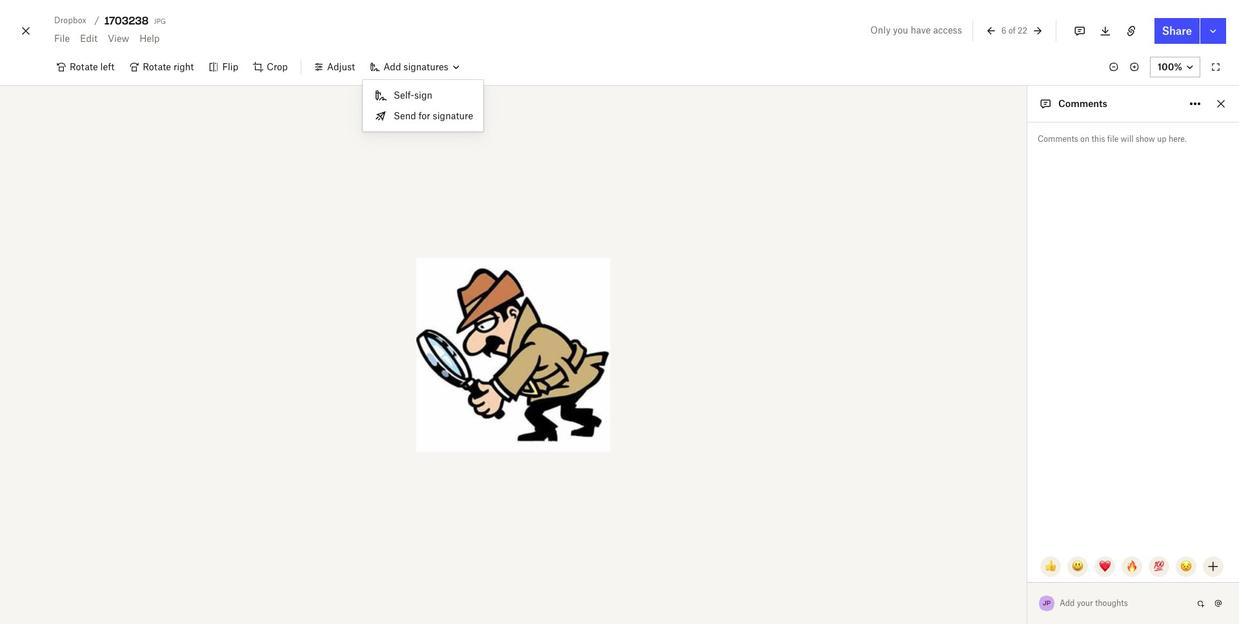 Task type: vqa. For each thing, say whether or not it's contained in the screenshot.
Add your thoughts Text Box
yes



Task type: describe. For each thing, give the bounding box(es) containing it.
add your thoughts
[[1060, 599, 1128, 609]]

here.
[[1169, 134, 1187, 144]]

only
[[871, 25, 891, 36]]

your
[[1077, 599, 1093, 609]]

😣
[[1181, 562, 1192, 573]]

share button
[[1155, 18, 1200, 44]]

comments on this file will show up here.
[[1038, 134, 1187, 144]]

share
[[1162, 25, 1192, 37]]

for
[[419, 110, 430, 121]]

/
[[94, 15, 99, 26]]

show
[[1136, 134, 1155, 144]]

❤️ button
[[1095, 557, 1115, 578]]

6 of 22
[[1002, 26, 1027, 35]]

self-
[[394, 90, 414, 101]]

close right sidebar image
[[1214, 96, 1229, 112]]

😃
[[1072, 562, 1084, 573]]

thoughts
[[1095, 599, 1128, 609]]

/ 1703238 jpg
[[94, 14, 166, 27]]

jpg
[[154, 15, 166, 26]]

😣 button
[[1176, 557, 1197, 578]]

you
[[893, 25, 908, 36]]

self-sign
[[394, 90, 432, 101]]

👍 button
[[1041, 557, 1061, 578]]

6
[[1002, 26, 1007, 35]]

🔥
[[1126, 562, 1138, 573]]



Task type: locate. For each thing, give the bounding box(es) containing it.
access
[[933, 25, 962, 36]]

add
[[1060, 599, 1075, 609]]

comments for comments on this file will show up here.
[[1038, 134, 1079, 144]]

💯
[[1154, 562, 1165, 573]]

of
[[1009, 26, 1016, 35]]

add your thoughts image
[[1061, 597, 1183, 611]]

signature
[[433, 110, 473, 121]]

this
[[1092, 134, 1105, 144]]

comments up on on the top right of page
[[1059, 98, 1108, 109]]

send
[[394, 110, 416, 121]]

1703238
[[105, 14, 149, 27]]

on
[[1081, 134, 1090, 144]]

up
[[1157, 134, 1167, 144]]

file
[[1108, 134, 1119, 144]]

😃 button
[[1068, 557, 1088, 578]]

self-sign menu item
[[363, 85, 484, 106]]

will
[[1121, 134, 1134, 144]]

sign
[[414, 90, 432, 101]]

22
[[1018, 26, 1027, 35]]

only you have access
[[871, 25, 962, 36]]

❤️
[[1099, 562, 1111, 573]]

comments left on on the top right of page
[[1038, 134, 1079, 144]]

send for signature menu item
[[363, 106, 484, 127]]

close image
[[18, 21, 34, 41]]

comments
[[1059, 98, 1108, 109], [1038, 134, 1079, 144]]

1 vertical spatial comments
[[1038, 134, 1079, 144]]

comments for comments
[[1059, 98, 1108, 109]]

0 vertical spatial comments
[[1059, 98, 1108, 109]]

send for signature
[[394, 110, 473, 121]]

🔥 button
[[1122, 557, 1143, 578]]

Add your thoughts text field
[[1061, 594, 1193, 615]]

👍
[[1045, 562, 1057, 573]]

have
[[911, 25, 931, 36]]

💯 button
[[1149, 557, 1170, 578]]



